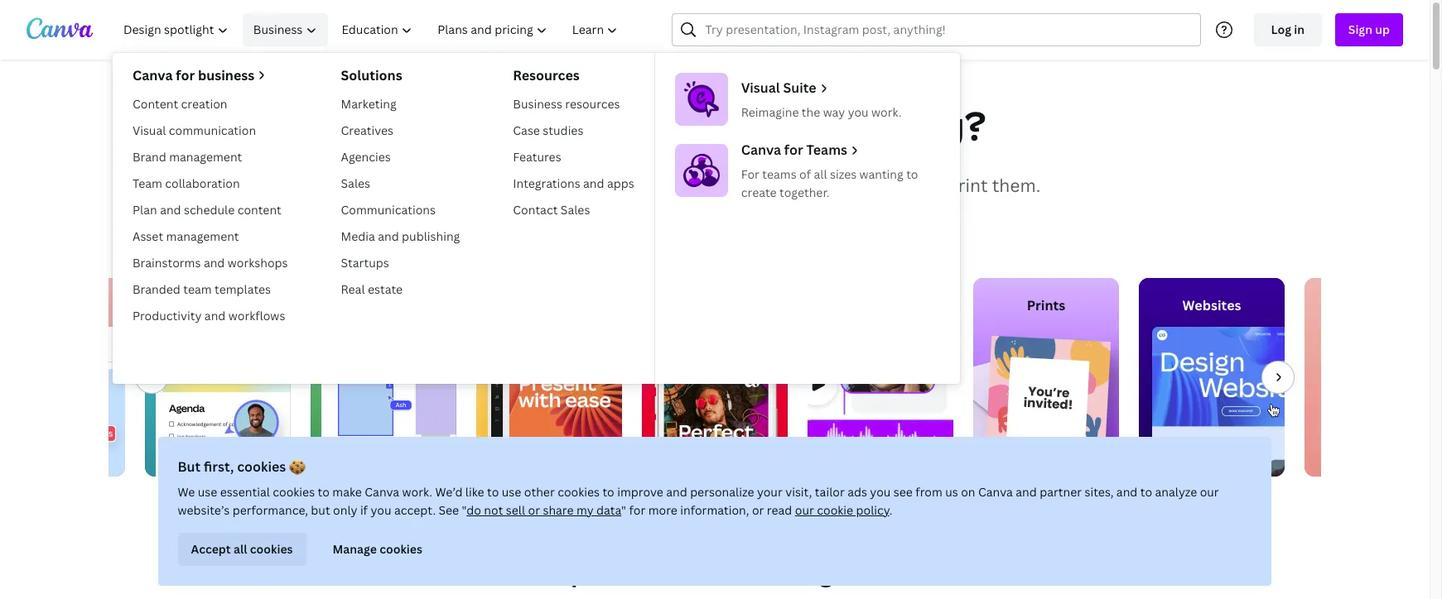 Task type: describe. For each thing, give the bounding box(es) containing it.
and up do not sell or share my data " for more information, or read our cookie policy .
[[667, 485, 688, 500]]

asset
[[133, 229, 163, 244]]

cookies down 🍪
[[273, 485, 315, 500]]

for inside but first, cookies 🍪 "dialog"
[[630, 503, 646, 519]]

and right sites,
[[1117, 485, 1138, 500]]

analyze
[[1156, 485, 1198, 500]]

other
[[525, 485, 555, 500]]

cookies up essential
[[238, 458, 287, 476]]

website's
[[178, 503, 230, 519]]

sizes
[[830, 167, 857, 182]]

integrations and apps link
[[507, 171, 641, 197]]

cookies inside 'manage cookies' button
[[380, 542, 423, 558]]

manage
[[333, 542, 377, 558]]

or for canva makes it easy to create professional designs and to share or print them.
[[925, 174, 943, 197]]

but
[[178, 458, 201, 476]]

1 vertical spatial our
[[796, 503, 815, 519]]

media
[[341, 229, 375, 244]]

and down branded team templates link
[[205, 308, 226, 324]]

accept
[[191, 542, 231, 558]]

visual for visual suite
[[741, 79, 780, 97]]

up
[[1376, 22, 1390, 37]]

Try presentation, Instagram post, anything! search field
[[705, 14, 1190, 46]]

creatives
[[341, 123, 394, 138]]

accept all cookies button
[[178, 534, 307, 567]]

we'd
[[436, 485, 463, 500]]

together.
[[780, 185, 830, 201]]

canva for business
[[133, 66, 255, 85]]

for teams of all sizes wanting to create together.
[[741, 167, 918, 201]]

improve
[[618, 485, 664, 500]]

on
[[962, 485, 976, 500]]

resources
[[565, 96, 620, 112]]

1 use from the left
[[198, 485, 218, 500]]

more
[[649, 503, 678, 519]]

to right like
[[488, 485, 500, 500]]

business for business
[[253, 22, 303, 37]]

design
[[712, 99, 839, 152]]

essential
[[221, 485, 270, 500]]

sign
[[1349, 22, 1373, 37]]

sell
[[507, 503, 526, 519]]

you inside the business menu
[[848, 104, 869, 120]]

to left analyze
[[1141, 485, 1153, 500]]

sign up
[[1349, 22, 1390, 37]]

perfect
[[571, 556, 673, 592]]

contact
[[513, 202, 558, 218]]

but first, cookies 🍪
[[178, 458, 306, 476]]

log
[[1271, 22, 1292, 37]]

of
[[800, 167, 811, 182]]

or for do not sell or share my data " for more information, or read our cookie policy .
[[753, 503, 765, 519]]

real estate link
[[334, 277, 467, 303]]

branded
[[133, 282, 180, 297]]

a perfect fit for everyone
[[546, 556, 884, 592]]

all inside button
[[234, 542, 248, 558]]

reimagine
[[741, 104, 799, 120]]

marketing link
[[334, 91, 467, 118]]

business menu
[[113, 53, 960, 384]]

brainstorms and workshops
[[133, 255, 288, 271]]

all inside for teams of all sizes wanting to create together.
[[814, 167, 827, 182]]

integrations and apps
[[513, 176, 634, 191]]

work. inside "we use essential cookies to make canva work. we'd like to use other cookies to improve and personalize your visit, tailor ads you see from us on canva and partner sites, and to analyze our website's performance, but only if you accept. see ""
[[403, 485, 433, 500]]

team collaboration link
[[126, 171, 295, 197]]

and left partner
[[1016, 485, 1038, 500]]

2 " from the left
[[622, 503, 627, 519]]

like
[[466, 485, 485, 500]]

to up but
[[318, 485, 330, 500]]

branded team templates link
[[126, 277, 295, 303]]

information,
[[681, 503, 750, 519]]

websites
[[1183, 297, 1242, 315]]

work. inside the business menu
[[872, 104, 902, 120]]

productivity
[[133, 308, 202, 324]]

agencies
[[341, 149, 391, 165]]

print
[[947, 174, 988, 197]]

visual communication
[[133, 123, 256, 138]]

publishing
[[402, 229, 460, 244]]

content
[[133, 96, 178, 112]]

data
[[597, 503, 622, 519]]

business button
[[243, 13, 328, 46]]

to inside for teams of all sizes wanting to create together.
[[907, 167, 918, 182]]

0 vertical spatial share
[[875, 174, 921, 197]]

designs
[[749, 174, 812, 197]]

productivity and workflows link
[[126, 303, 295, 330]]

in
[[1294, 22, 1305, 37]]

brand management
[[133, 149, 242, 165]]

and right 'plan'
[[160, 202, 181, 218]]

team
[[133, 176, 162, 191]]

content creation
[[133, 96, 227, 112]]

media and publishing link
[[334, 224, 467, 250]]

features
[[513, 149, 561, 165]]

make
[[333, 485, 362, 500]]

brand management link
[[126, 144, 295, 171]]

marketing
[[341, 96, 397, 112]]

sign up button
[[1336, 13, 1404, 46]]

reimagine the way you work.
[[741, 104, 902, 120]]

canva for canva for business
[[133, 66, 173, 85]]

the
[[802, 104, 821, 120]]

canva for business link
[[133, 66, 288, 85]]

our inside "we use essential cookies to make canva work. we'd like to use other cookies to improve and personalize your visit, tailor ads you see from us on canva and partner sites, and to analyze our website's performance, but only if you accept. see ""
[[1201, 485, 1220, 500]]

you up professional
[[629, 99, 703, 152]]

creation
[[181, 96, 227, 112]]

plan
[[133, 202, 157, 218]]

collaboration
[[165, 176, 240, 191]]

performance,
[[233, 503, 309, 519]]

communication
[[169, 123, 256, 138]]

asset management link
[[126, 224, 295, 250]]

resources
[[513, 66, 580, 85]]

everyone
[[759, 556, 884, 592]]

brainstorms
[[133, 255, 201, 271]]

startups
[[341, 255, 389, 271]]

canva right on
[[979, 485, 1014, 500]]

to down the features link
[[561, 174, 579, 197]]

and right of
[[817, 174, 848, 197]]

for up of
[[785, 141, 803, 159]]

teams
[[763, 167, 797, 182]]

read
[[768, 503, 793, 519]]



Task type: locate. For each thing, give the bounding box(es) containing it.
0 vertical spatial visual
[[741, 79, 780, 97]]

create down the features link
[[583, 174, 636, 197]]

1 horizontal spatial create
[[741, 185, 777, 201]]

canva down agencies link
[[389, 174, 441, 197]]

1 horizontal spatial all
[[814, 167, 827, 182]]

agencies link
[[334, 144, 467, 171]]

1 horizontal spatial sales
[[561, 202, 590, 218]]

brainstorms and workshops link
[[126, 250, 295, 277]]

manage cookies
[[333, 542, 423, 558]]

2 use from the left
[[502, 485, 522, 500]]

personalize
[[691, 485, 755, 500]]

for right fit
[[713, 556, 754, 592]]

plan and schedule content
[[133, 202, 282, 218]]

cookies down "accept."
[[380, 542, 423, 558]]

accept all cookies
[[191, 542, 293, 558]]

share down other
[[543, 503, 574, 519]]

use up "website's"
[[198, 485, 218, 500]]

business up business
[[253, 22, 303, 37]]

suite
[[783, 79, 817, 97]]

management
[[169, 149, 242, 165], [166, 229, 239, 244]]

visual suite
[[741, 79, 817, 97]]

business up "case studies"
[[513, 96, 562, 112]]

what
[[444, 99, 549, 152]]

we
[[178, 485, 195, 500]]

them.
[[992, 174, 1041, 197]]

way
[[823, 104, 845, 120]]

create inside for teams of all sizes wanting to create together.
[[741, 185, 777, 201]]

or left read
[[753, 503, 765, 519]]

" right 'see'
[[462, 503, 467, 519]]

0 vertical spatial business
[[253, 22, 303, 37]]

1 horizontal spatial visual
[[741, 79, 780, 97]]

1 vertical spatial business
[[513, 96, 562, 112]]

canva for canva makes it easy to create professional designs and to share or print them.
[[389, 174, 441, 197]]

only
[[334, 503, 358, 519]]

cookies up 'my'
[[558, 485, 600, 500]]

1 vertical spatial work.
[[403, 485, 433, 500]]

2 horizontal spatial or
[[925, 174, 943, 197]]

prints
[[1027, 297, 1066, 315]]

share inside but first, cookies 🍪 "dialog"
[[543, 503, 574, 519]]

1 horizontal spatial "
[[622, 503, 627, 519]]

canva makes it easy to create professional designs and to share or print them.
[[389, 174, 1041, 197]]

our down visit,
[[796, 503, 815, 519]]

management for brand management
[[169, 149, 242, 165]]

to
[[907, 167, 918, 182], [561, 174, 579, 197], [852, 174, 870, 197], [318, 485, 330, 500], [488, 485, 500, 500], [603, 485, 615, 500], [1141, 485, 1153, 500]]

case studies
[[513, 123, 584, 138]]

1 vertical spatial all
[[234, 542, 248, 558]]

case studies link
[[507, 118, 641, 144]]

fit
[[678, 556, 707, 592]]

1 horizontal spatial business
[[513, 96, 562, 112]]

1 horizontal spatial work.
[[872, 104, 902, 120]]

see
[[894, 485, 913, 500]]

management down plan and schedule content
[[166, 229, 239, 244]]

🍪
[[290, 458, 306, 476]]

studies
[[543, 123, 584, 138]]

will
[[557, 99, 621, 152]]

0 horizontal spatial our
[[796, 503, 815, 519]]

canva
[[133, 66, 173, 85], [741, 141, 781, 159], [389, 174, 441, 197], [365, 485, 400, 500], [979, 485, 1014, 500]]

canva up content
[[133, 66, 173, 85]]

visit,
[[786, 485, 813, 500]]

brand
[[133, 149, 166, 165]]

and left the apps
[[583, 176, 605, 191]]

contact sales
[[513, 202, 590, 218]]

1 vertical spatial visual
[[133, 123, 166, 138]]

log in button
[[1254, 13, 1322, 46]]

canva for teams
[[741, 141, 848, 159]]

and
[[817, 174, 848, 197], [583, 176, 605, 191], [160, 202, 181, 218], [378, 229, 399, 244], [204, 255, 225, 271], [205, 308, 226, 324], [667, 485, 688, 500], [1016, 485, 1038, 500], [1117, 485, 1138, 500]]

0 horizontal spatial business
[[253, 22, 303, 37]]

0 horizontal spatial share
[[543, 503, 574, 519]]

None search field
[[672, 13, 1201, 46]]

communications
[[341, 202, 436, 218]]

sales down agencies
[[341, 176, 370, 191]]

0 horizontal spatial sales
[[341, 176, 370, 191]]

us
[[946, 485, 959, 500]]

what will you design today?
[[444, 99, 986, 152]]

" down improve
[[622, 503, 627, 519]]

0 vertical spatial work.
[[872, 104, 902, 120]]

productivity and workflows
[[133, 308, 285, 324]]

0 horizontal spatial work.
[[403, 485, 433, 500]]

work. up "accept."
[[403, 485, 433, 500]]

for down improve
[[630, 503, 646, 519]]

1 horizontal spatial use
[[502, 485, 522, 500]]

all right accept
[[234, 542, 248, 558]]

1 vertical spatial share
[[543, 503, 574, 519]]

business
[[253, 22, 303, 37], [513, 96, 562, 112]]

you up policy
[[871, 485, 891, 500]]

business inside menu
[[513, 96, 562, 112]]

0 vertical spatial management
[[169, 149, 242, 165]]

startups link
[[334, 250, 467, 277]]

communications link
[[334, 197, 467, 224]]

0 horizontal spatial or
[[529, 503, 541, 519]]

0 horizontal spatial visual
[[133, 123, 166, 138]]

you right 'way'
[[848, 104, 869, 120]]

our right analyze
[[1201, 485, 1220, 500]]

0 horizontal spatial create
[[583, 174, 636, 197]]

use up sell
[[502, 485, 522, 500]]

business
[[198, 66, 255, 85]]

sales
[[341, 176, 370, 191], [561, 202, 590, 218]]

from
[[916, 485, 943, 500]]

cookies
[[238, 458, 287, 476], [273, 485, 315, 500], [558, 485, 600, 500], [250, 542, 293, 558], [380, 542, 423, 558]]

cookie
[[818, 503, 854, 519]]

" inside "we use essential cookies to make canva work. we'd like to use other cookies to improve and personalize your visit, tailor ads you see from us on canva and partner sites, and to analyze our website's performance, but only if you accept. see ""
[[462, 503, 467, 519]]

work. right 'way'
[[872, 104, 902, 120]]

accept.
[[395, 503, 436, 519]]

your
[[758, 485, 783, 500]]

work.
[[872, 104, 902, 120], [403, 485, 433, 500]]

not
[[485, 503, 504, 519]]

easy
[[519, 174, 557, 197]]

0 horizontal spatial "
[[462, 503, 467, 519]]

team collaboration
[[133, 176, 240, 191]]

teams
[[807, 141, 848, 159]]

business resources
[[513, 96, 620, 112]]

estate
[[368, 282, 403, 297]]

sales link
[[334, 171, 467, 197]]

business inside dropdown button
[[253, 22, 303, 37]]

apps
[[607, 176, 634, 191]]

share right sizes
[[875, 174, 921, 197]]

to right the wanting
[[907, 167, 918, 182]]

my
[[577, 503, 594, 519]]

cookies inside accept all cookies button
[[250, 542, 293, 558]]

sales down integrations and apps link
[[561, 202, 590, 218]]

sites,
[[1085, 485, 1114, 500]]

do
[[467, 503, 482, 519]]

it
[[503, 174, 514, 197]]

share
[[875, 174, 921, 197], [543, 503, 574, 519]]

create down for
[[741, 185, 777, 201]]

you right "if"
[[371, 503, 392, 519]]

visual for visual communication
[[133, 123, 166, 138]]

management for asset management
[[166, 229, 239, 244]]

1 horizontal spatial or
[[753, 503, 765, 519]]

but
[[311, 503, 331, 519]]

0 vertical spatial our
[[1201, 485, 1220, 500]]

creatives link
[[334, 118, 467, 144]]

to up data
[[603, 485, 615, 500]]

1 vertical spatial management
[[166, 229, 239, 244]]

visual up reimagine
[[741, 79, 780, 97]]

visual up brand
[[133, 123, 166, 138]]

canva up "if"
[[365, 485, 400, 500]]

0 horizontal spatial all
[[234, 542, 248, 558]]

cookies down performance, on the bottom left
[[250, 542, 293, 558]]

log in
[[1271, 22, 1305, 37]]

or left print
[[925, 174, 943, 197]]

for
[[741, 167, 760, 182]]

1 horizontal spatial our
[[1201, 485, 1220, 500]]

all right of
[[814, 167, 827, 182]]

see
[[439, 503, 460, 519]]

1 " from the left
[[462, 503, 467, 519]]

business for business resources
[[513, 96, 562, 112]]

0 vertical spatial sales
[[341, 176, 370, 191]]

top level navigation element
[[113, 13, 960, 384]]

0 vertical spatial all
[[814, 167, 827, 182]]

and down asset management link
[[204, 255, 225, 271]]

1 horizontal spatial share
[[875, 174, 921, 197]]

management down visual communication link
[[169, 149, 242, 165]]

for
[[176, 66, 195, 85], [785, 141, 803, 159], [630, 503, 646, 519], [713, 556, 754, 592]]

canva for canva for teams
[[741, 141, 781, 159]]

real
[[341, 282, 365, 297]]

canva up for
[[741, 141, 781, 159]]

do not sell or share my data " for more information, or read our cookie policy .
[[467, 503, 893, 519]]

but first, cookies 🍪 dialog
[[158, 437, 1272, 587]]

and down the communications
[[378, 229, 399, 244]]

you
[[629, 99, 703, 152], [848, 104, 869, 120], [871, 485, 891, 500], [371, 503, 392, 519]]

we use essential cookies to make canva work. we'd like to use other cookies to improve and personalize your visit, tailor ads you see from us on canva and partner sites, and to analyze our website's performance, but only if you accept. see "
[[178, 485, 1220, 519]]

or right sell
[[529, 503, 541, 519]]

0 horizontal spatial use
[[198, 485, 218, 500]]

1 vertical spatial sales
[[561, 202, 590, 218]]

if
[[361, 503, 368, 519]]

do not sell or share my data link
[[467, 503, 622, 519]]

to right of
[[852, 174, 870, 197]]

integrations
[[513, 176, 581, 191]]

for up content creation
[[176, 66, 195, 85]]

case
[[513, 123, 540, 138]]



Task type: vqa. For each thing, say whether or not it's contained in the screenshot.
THE UPLOAD dropdown button
no



